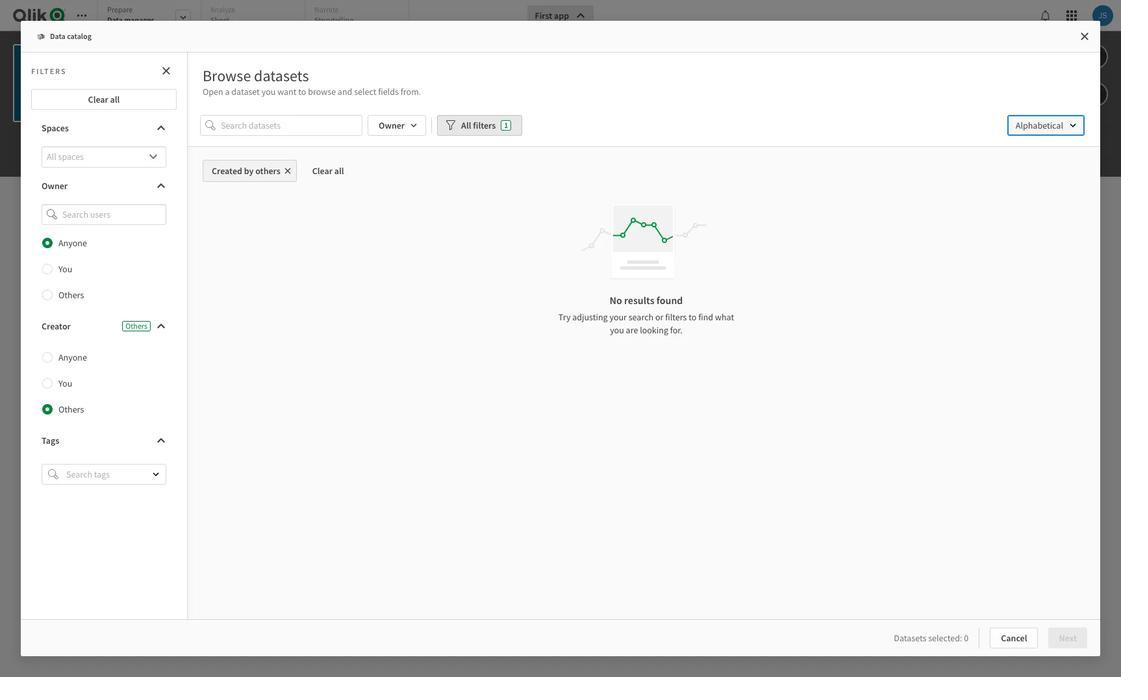 Task type: locate. For each thing, give the bounding box(es) containing it.
1 vertical spatial anyone
[[58, 352, 87, 363]]

first inside button
[[535, 10, 553, 21]]

1 vertical spatial filters
[[666, 312, 687, 323]]

1 you from the top
[[58, 263, 72, 275]]

1 horizontal spatial owner button
[[368, 115, 426, 136]]

0 horizontal spatial all
[[110, 94, 120, 105]]

0 vertical spatial filters
[[473, 120, 496, 132]]

search
[[629, 312, 654, 323]]

get
[[444, 299, 467, 319]]

0 horizontal spatial clear
[[88, 94, 108, 105]]

0 vertical spatial you
[[58, 263, 72, 275]]

by
[[244, 165, 254, 177]]

app options image
[[1090, 86, 1102, 102]]

owner button inside the filters region
[[368, 115, 426, 136]]

1 vertical spatial you
[[610, 325, 624, 336]]

owner down the fields
[[379, 120, 405, 132]]

you left are
[[610, 325, 624, 336]]

1 vertical spatial owner
[[42, 180, 68, 191]]

you inside browse datasets open a dataset you want to browse and select fields from.
[[262, 86, 276, 97]]

to
[[299, 86, 306, 97], [599, 299, 613, 319], [689, 312, 697, 323]]

0 vertical spatial clear all button
[[31, 89, 177, 110]]

clear all
[[88, 94, 120, 105], [312, 165, 344, 177]]

anyone inside owner option group
[[58, 237, 87, 249]]

0 vertical spatial data
[[107, 15, 123, 25]]

0 vertical spatial anyone
[[58, 237, 87, 249]]

first for first app data last loaded: first app
[[152, 44, 169, 56]]

spaces button
[[31, 118, 177, 138]]

you left 'want'
[[262, 86, 276, 97]]

2 horizontal spatial to
[[689, 312, 697, 323]]

toolbar
[[0, 0, 1122, 177]]

data left last
[[152, 58, 166, 68]]

0 horizontal spatial filters
[[473, 120, 496, 132]]

anyone inside creator option group
[[58, 352, 87, 363]]

owner button up search users text box
[[31, 175, 177, 196]]

1 vertical spatial owner button
[[31, 175, 177, 196]]

search tags image
[[48, 469, 58, 480]]

try
[[559, 312, 571, 323]]

0 horizontal spatial clear all
[[88, 94, 120, 105]]

creator option group
[[31, 345, 177, 423]]

0 horizontal spatial owner
[[42, 180, 68, 191]]

filters
[[473, 120, 496, 132], [666, 312, 687, 323]]

All spaces text field
[[47, 146, 146, 167]]

anyone
[[58, 237, 87, 249], [58, 352, 87, 363]]

clear right others at the left
[[312, 165, 333, 177]]

0 vertical spatial first
[[535, 10, 553, 21]]

datasets
[[254, 66, 309, 86]]

clear all button down search datasets text box
[[302, 160, 355, 182]]

owner button down the fields
[[368, 115, 426, 136]]

None field
[[31, 204, 177, 225]]

you down creator
[[58, 378, 72, 389]]

owner button
[[368, 115, 426, 136], [31, 175, 177, 196]]

0 vertical spatial you
[[262, 86, 276, 97]]

all for top clear all button
[[110, 94, 120, 105]]

1 vertical spatial app
[[171, 44, 186, 56]]

you
[[58, 263, 72, 275], [58, 378, 72, 389]]

all
[[110, 94, 120, 105], [335, 165, 344, 177]]

alphabetical button
[[1008, 115, 1085, 136]]

no results found try adjusting your search or filters to find what you are looking for.
[[559, 294, 735, 336]]

1 vertical spatial clear
[[312, 165, 333, 177]]

1 horizontal spatial clear all
[[312, 165, 344, 177]]

your inside no results found try adjusting your search or filters to find what you are looking for.
[[610, 312, 627, 323]]

created by others
[[212, 165, 281, 177]]

1 anyone from the top
[[58, 237, 87, 249]]

others inside creator option group
[[58, 404, 84, 415]]

0 vertical spatial clear
[[88, 94, 108, 105]]

2 you from the top
[[58, 378, 72, 389]]

0 horizontal spatial you
[[262, 86, 276, 97]]

data
[[107, 15, 123, 25], [152, 58, 166, 68]]

owner down "all spaces" text field
[[42, 180, 68, 191]]

anyone down creator
[[58, 352, 87, 363]]

app for first app
[[554, 10, 569, 21]]

are
[[626, 325, 638, 336]]

all
[[462, 120, 472, 132]]

1 horizontal spatial you
[[610, 325, 624, 336]]

created by others button
[[203, 160, 297, 182]]

data down prepare
[[107, 15, 123, 25]]

1 horizontal spatial all
[[335, 165, 344, 177]]

creator
[[42, 321, 71, 332]]

app for first app data last loaded: first app
[[171, 44, 186, 56]]

0 horizontal spatial clear all button
[[31, 89, 177, 110]]

1 horizontal spatial data
[[152, 58, 166, 68]]

0 vertical spatial app
[[554, 10, 569, 21]]

1 vertical spatial all
[[335, 165, 344, 177]]

found
[[657, 294, 683, 307]]

application
[[0, 0, 1122, 677]]

you up creator
[[58, 263, 72, 275]]

to right 'want'
[[299, 86, 306, 97]]

clear
[[88, 94, 108, 105], [312, 165, 333, 177]]

open image
[[152, 471, 160, 479]]

clear all button
[[31, 89, 177, 110], [302, 160, 355, 182]]

to left find
[[689, 312, 697, 323]]

cancel button
[[991, 628, 1039, 649]]

2 anyone from the top
[[58, 352, 87, 363]]

last
[[168, 58, 178, 68]]

you inside creator option group
[[58, 378, 72, 389]]

edit image
[[1090, 49, 1102, 64]]

owner inside the filters region
[[379, 120, 405, 132]]

you inside no results found try adjusting your search or filters to find what you are looking for.
[[610, 325, 624, 336]]

1 horizontal spatial filters
[[666, 312, 687, 323]]

your for adjusting
[[610, 312, 627, 323]]

all filters
[[462, 120, 496, 132]]

0 vertical spatial owner
[[379, 120, 405, 132]]

find
[[699, 312, 714, 323]]

first app button
[[527, 5, 594, 26]]

cancel
[[1002, 632, 1028, 644]]

0 vertical spatial owner button
[[368, 115, 426, 136]]

clear all up spaces dropdown button
[[88, 94, 120, 105]]

others
[[58, 289, 84, 301], [126, 321, 148, 331], [58, 404, 84, 415]]

filters up for. on the right top of page
[[666, 312, 687, 323]]

owner option group
[[31, 230, 177, 308]]

clear all button up spaces dropdown button
[[31, 89, 177, 110]]

to right the data
[[599, 299, 613, 319]]

app
[[554, 10, 569, 21], [171, 44, 186, 56], [170, 73, 185, 84]]

you inside owner option group
[[58, 263, 72, 275]]

first
[[535, 10, 553, 21], [152, 44, 169, 56], [152, 73, 169, 84]]

toolbar containing first app
[[0, 0, 1122, 177]]

first app data last loaded: first app
[[152, 44, 202, 84]]

1 vertical spatial first
[[152, 44, 169, 56]]

0 vertical spatial others
[[58, 289, 84, 301]]

2 vertical spatial others
[[58, 404, 84, 415]]

owner for owner dropdown button within the filters region
[[379, 120, 405, 132]]

clear all down search datasets text box
[[312, 165, 344, 177]]

app inside button
[[554, 10, 569, 21]]

1 horizontal spatial clear
[[312, 165, 333, 177]]

adding
[[519, 299, 564, 319]]

clear up spaces dropdown button
[[88, 94, 108, 105]]

0 horizontal spatial to
[[299, 86, 306, 97]]

1 horizontal spatial owner
[[379, 120, 405, 132]]

data inside first app data last loaded: first app
[[152, 58, 166, 68]]

1 horizontal spatial clear all button
[[302, 160, 355, 182]]

1 vertical spatial data
[[152, 58, 166, 68]]

0 vertical spatial all
[[110, 94, 120, 105]]

your up are
[[616, 299, 646, 319]]

loaded:
[[180, 58, 202, 68]]

owner
[[379, 120, 405, 132], [42, 180, 68, 191]]

1 vertical spatial you
[[58, 378, 72, 389]]

prepare
[[107, 5, 133, 14]]

started
[[470, 299, 516, 319]]

0 horizontal spatial data
[[107, 15, 123, 25]]

fields
[[378, 86, 399, 97]]

0 horizontal spatial owner button
[[31, 175, 177, 196]]

filters right all
[[473, 120, 496, 132]]

your down no at right
[[610, 312, 627, 323]]

1 vertical spatial others
[[126, 321, 148, 331]]

get started adding data to your app.
[[444, 299, 678, 319]]

your
[[616, 299, 646, 319], [610, 312, 627, 323]]

others inside owner option group
[[58, 289, 84, 301]]

you
[[262, 86, 276, 97], [610, 325, 624, 336]]

anyone down search users text box
[[58, 237, 87, 249]]



Task type: describe. For each thing, give the bounding box(es) containing it.
and
[[338, 86, 353, 97]]

filters inside region
[[473, 120, 496, 132]]

Search tags text field
[[64, 464, 141, 485]]

1 vertical spatial clear all button
[[302, 160, 355, 182]]

others
[[256, 165, 281, 177]]

data
[[567, 299, 596, 319]]

spaces
[[42, 122, 69, 134]]

created
[[212, 165, 242, 177]]

browse
[[308, 86, 336, 97]]

adjusting
[[573, 312, 608, 323]]

1
[[505, 121, 509, 130]]

application containing browse datasets
[[0, 0, 1122, 677]]

want
[[278, 86, 297, 97]]

anyone for creator option group
[[58, 352, 87, 363]]

search tags element
[[48, 469, 58, 480]]

manager
[[124, 15, 154, 25]]

tags button
[[31, 430, 177, 451]]

owner for left owner dropdown button
[[42, 180, 68, 191]]

select
[[354, 86, 377, 97]]

0 vertical spatial clear all
[[88, 94, 120, 105]]

open
[[203, 86, 223, 97]]

looking
[[640, 325, 669, 336]]

first for first app
[[535, 10, 553, 21]]

you for creator option group
[[58, 378, 72, 389]]

to inside no results found try adjusting your search or filters to find what you are looking for.
[[689, 312, 697, 323]]

data inside prepare data manager
[[107, 15, 123, 25]]

app.
[[649, 299, 678, 319]]

browse datasets open a dataset you want to browse and select fields from.
[[203, 66, 421, 97]]

a
[[225, 86, 230, 97]]

no
[[610, 294, 623, 307]]

none field inside browse datasets 'dialog'
[[31, 204, 177, 225]]

your for to
[[616, 299, 646, 319]]

dataset
[[232, 86, 260, 97]]

others for creator option group
[[58, 404, 84, 415]]

1 vertical spatial clear all
[[312, 165, 344, 177]]

others for owner option group
[[58, 289, 84, 301]]

Search users text field
[[60, 204, 151, 225]]

alphabetical
[[1016, 120, 1064, 132]]

filters inside no results found try adjusting your search or filters to find what you are looking for.
[[666, 312, 687, 323]]

2 vertical spatial app
[[170, 73, 185, 84]]

you for owner option group
[[58, 263, 72, 275]]

filters
[[31, 66, 67, 76]]

1 horizontal spatial to
[[599, 299, 613, 319]]

results
[[625, 294, 655, 307]]

all for the bottom clear all button
[[335, 165, 344, 177]]

from.
[[401, 86, 421, 97]]

tags
[[42, 435, 59, 447]]

2 vertical spatial first
[[152, 73, 169, 84]]

to inside browse datasets open a dataset you want to browse and select fields from.
[[299, 86, 306, 97]]

what
[[716, 312, 735, 323]]

for.
[[671, 325, 683, 336]]

filters region
[[200, 113, 1088, 139]]

prepare data manager
[[107, 5, 154, 25]]

browse
[[203, 66, 251, 86]]

browse datasets dialog
[[21, 21, 1101, 656]]

anyone for owner option group
[[58, 237, 87, 249]]

or
[[656, 312, 664, 323]]

Search datasets text field
[[221, 115, 363, 136]]

first app
[[535, 10, 569, 21]]



Task type: vqa. For each thing, say whether or not it's contained in the screenshot.
Owner dropdown button in the Filters region
yes



